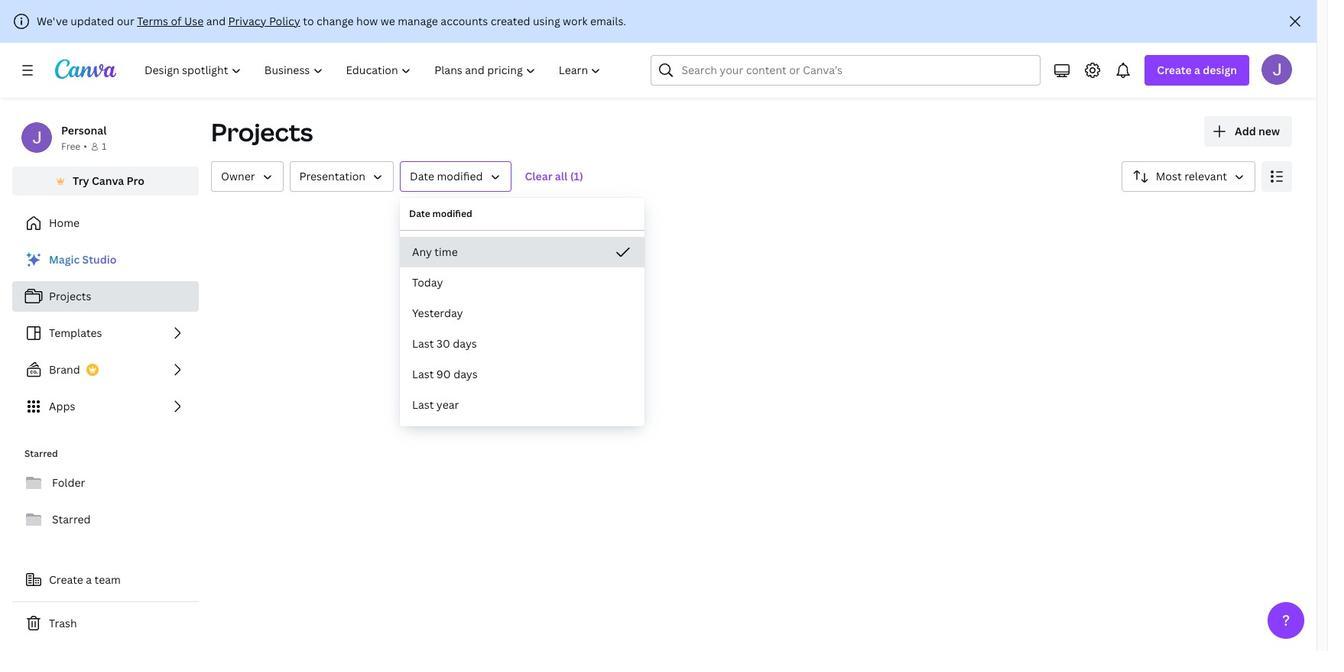 Task type: vqa. For each thing, say whether or not it's contained in the screenshot.
Create A Design DROPDOWN BUTTON
yes



Task type: locate. For each thing, give the bounding box(es) containing it.
use
[[184, 14, 204, 28]]

Sort by button
[[1122, 161, 1256, 192]]

free
[[61, 140, 81, 153]]

jacob simon image
[[1262, 54, 1293, 85]]

2 last from the top
[[412, 367, 434, 382]]

1 last from the top
[[412, 337, 434, 351]]

a inside 'button'
[[86, 573, 92, 587]]

time
[[435, 245, 458, 259]]

create left team
[[49, 573, 83, 587]]

last inside "option"
[[412, 398, 434, 412]]

add new button
[[1205, 116, 1293, 147]]

today option
[[400, 268, 645, 298]]

created
[[491, 14, 531, 28]]

days right 30
[[453, 337, 477, 351]]

1 horizontal spatial a
[[1195, 63, 1201, 77]]

last left the 90
[[412, 367, 434, 382]]

privacy policy link
[[228, 14, 300, 28]]

create a design
[[1158, 63, 1238, 77]]

free •
[[61, 140, 87, 153]]

1 vertical spatial days
[[454, 367, 478, 382]]

projects up 'templates'
[[49, 289, 91, 304]]

0 horizontal spatial projects
[[49, 289, 91, 304]]

projects
[[211, 116, 313, 148], [49, 289, 91, 304]]

create left design
[[1158, 63, 1192, 77]]

studio
[[82, 252, 117, 267]]

•
[[84, 140, 87, 153]]

days
[[453, 337, 477, 351], [454, 367, 478, 382]]

personal
[[61, 123, 107, 138]]

last year
[[412, 398, 459, 412]]

create for create a design
[[1158, 63, 1192, 77]]

create inside dropdown button
[[1158, 63, 1192, 77]]

magic studio link
[[12, 245, 199, 275]]

0 vertical spatial date
[[410, 169, 435, 184]]

days inside option
[[453, 337, 477, 351]]

1 vertical spatial starred
[[52, 513, 91, 527]]

all
[[555, 169, 568, 184]]

days for last 30 days
[[453, 337, 477, 351]]

date modified
[[410, 169, 483, 184], [409, 207, 473, 220]]

0 vertical spatial create
[[1158, 63, 1192, 77]]

any time
[[412, 245, 458, 259]]

3 last from the top
[[412, 398, 434, 412]]

last year option
[[400, 390, 645, 421]]

folder
[[52, 476, 85, 490]]

starred down folder
[[52, 513, 91, 527]]

(1)
[[570, 169, 583, 184]]

most relevant
[[1156, 169, 1228, 184]]

to
[[303, 14, 314, 28]]

last 90 days option
[[400, 360, 645, 390]]

terms of use link
[[137, 14, 204, 28]]

starred
[[24, 448, 58, 461], [52, 513, 91, 527]]

last
[[412, 337, 434, 351], [412, 367, 434, 382], [412, 398, 434, 412]]

Owner button
[[211, 161, 283, 192]]

1 vertical spatial create
[[49, 573, 83, 587]]

starred up folder
[[24, 448, 58, 461]]

we've
[[37, 14, 68, 28]]

0 vertical spatial modified
[[437, 169, 483, 184]]

a inside dropdown button
[[1195, 63, 1201, 77]]

a left team
[[86, 573, 92, 587]]

how
[[356, 14, 378, 28]]

0 vertical spatial projects
[[211, 116, 313, 148]]

0 vertical spatial days
[[453, 337, 477, 351]]

folder button
[[12, 468, 199, 499]]

0 vertical spatial last
[[412, 337, 434, 351]]

1 vertical spatial date
[[409, 207, 430, 220]]

days inside option
[[454, 367, 478, 382]]

list box
[[400, 237, 645, 421]]

Date modified button
[[400, 161, 511, 192]]

modified
[[437, 169, 483, 184], [433, 207, 473, 220]]

1 horizontal spatial create
[[1158, 63, 1192, 77]]

work
[[563, 14, 588, 28]]

home
[[49, 216, 80, 230]]

1 vertical spatial modified
[[433, 207, 473, 220]]

starred link
[[12, 505, 199, 535]]

days right the 90
[[454, 367, 478, 382]]

templates
[[49, 326, 102, 340]]

try
[[73, 174, 89, 188]]

using
[[533, 14, 560, 28]]

any time option
[[400, 237, 645, 268]]

None search field
[[651, 55, 1041, 86]]

Search search field
[[682, 56, 1011, 85]]

trash
[[49, 617, 77, 631]]

1 vertical spatial date modified
[[409, 207, 473, 220]]

0 vertical spatial a
[[1195, 63, 1201, 77]]

last inside option
[[412, 337, 434, 351]]

team
[[94, 573, 121, 587]]

projects up owner "button"
[[211, 116, 313, 148]]

0 vertical spatial date modified
[[410, 169, 483, 184]]

list
[[12, 245, 199, 422]]

1 vertical spatial last
[[412, 367, 434, 382]]

last for last 90 days
[[412, 367, 434, 382]]

create inside 'button'
[[49, 573, 83, 587]]

try canva pro
[[73, 174, 145, 188]]

a left design
[[1195, 63, 1201, 77]]

a for team
[[86, 573, 92, 587]]

last 90 days button
[[400, 360, 645, 390]]

a
[[1195, 63, 1201, 77], [86, 573, 92, 587]]

90
[[437, 367, 451, 382]]

2 vertical spatial last
[[412, 398, 434, 412]]

last 30 days
[[412, 337, 477, 351]]

brand
[[49, 363, 80, 377]]

last for last 30 days
[[412, 337, 434, 351]]

1 vertical spatial a
[[86, 573, 92, 587]]

0 vertical spatial starred
[[24, 448, 58, 461]]

create
[[1158, 63, 1192, 77], [49, 573, 83, 587]]

yesterday option
[[400, 298, 645, 329]]

clear
[[525, 169, 553, 184]]

Category button
[[290, 161, 394, 192]]

list box containing any time
[[400, 237, 645, 421]]

1 vertical spatial projects
[[49, 289, 91, 304]]

last left 30
[[412, 337, 434, 351]]

policy
[[269, 14, 300, 28]]

privacy
[[228, 14, 267, 28]]

0 horizontal spatial create
[[49, 573, 83, 587]]

accounts
[[441, 14, 488, 28]]

try canva pro button
[[12, 167, 199, 196]]

last left 'year'
[[412, 398, 434, 412]]

last inside option
[[412, 367, 434, 382]]

0 horizontal spatial a
[[86, 573, 92, 587]]

last 90 days
[[412, 367, 478, 382]]

terms
[[137, 14, 168, 28]]

date
[[410, 169, 435, 184], [409, 207, 430, 220]]

trash link
[[12, 609, 199, 640]]

1 horizontal spatial projects
[[211, 116, 313, 148]]



Task type: describe. For each thing, give the bounding box(es) containing it.
clear all (1) link
[[517, 161, 591, 192]]

year
[[437, 398, 459, 412]]

clear all (1)
[[525, 169, 583, 184]]

design
[[1203, 63, 1238, 77]]

templates link
[[12, 318, 199, 349]]

last 30 days option
[[400, 329, 645, 360]]

presentation
[[299, 169, 366, 184]]

days for last 90 days
[[454, 367, 478, 382]]

starred inside button
[[52, 513, 91, 527]]

change
[[317, 14, 354, 28]]

last year button
[[400, 390, 645, 421]]

create a design button
[[1145, 55, 1250, 86]]

yesterday button
[[400, 298, 645, 329]]

list containing magic studio
[[12, 245, 199, 422]]

today
[[412, 275, 443, 290]]

starred button
[[12, 505, 199, 535]]

modified inside button
[[437, 169, 483, 184]]

we
[[381, 14, 395, 28]]

today button
[[400, 268, 645, 298]]

date inside button
[[410, 169, 435, 184]]

magic studio
[[49, 252, 117, 267]]

last for last year
[[412, 398, 434, 412]]

a for design
[[1195, 63, 1201, 77]]

manage
[[398, 14, 438, 28]]

apps link
[[12, 392, 199, 422]]

projects inside list
[[49, 289, 91, 304]]

new
[[1259, 124, 1281, 138]]

magic
[[49, 252, 80, 267]]

of
[[171, 14, 182, 28]]

create for create a team
[[49, 573, 83, 587]]

and
[[206, 14, 226, 28]]

create a team
[[49, 573, 121, 587]]

relevant
[[1185, 169, 1228, 184]]

home link
[[12, 208, 199, 239]]

owner
[[221, 169, 255, 184]]

date modified inside button
[[410, 169, 483, 184]]

emails.
[[590, 14, 626, 28]]

apps
[[49, 399, 75, 414]]

add new
[[1235, 124, 1281, 138]]

any
[[412, 245, 432, 259]]

add
[[1235, 124, 1257, 138]]

1
[[102, 140, 107, 153]]

30
[[437, 337, 450, 351]]

folder link
[[12, 468, 199, 499]]

create a team button
[[12, 565, 199, 596]]

top level navigation element
[[135, 55, 615, 86]]

any time button
[[400, 237, 645, 268]]

yesterday
[[412, 306, 463, 321]]

we've updated our terms of use and privacy policy to change how we manage accounts created using work emails.
[[37, 14, 626, 28]]

pro
[[127, 174, 145, 188]]

brand link
[[12, 355, 199, 386]]

last 30 days button
[[400, 329, 645, 360]]

our
[[117, 14, 134, 28]]

canva
[[92, 174, 124, 188]]

updated
[[71, 14, 114, 28]]

most
[[1156, 169, 1182, 184]]

projects link
[[12, 282, 199, 312]]



